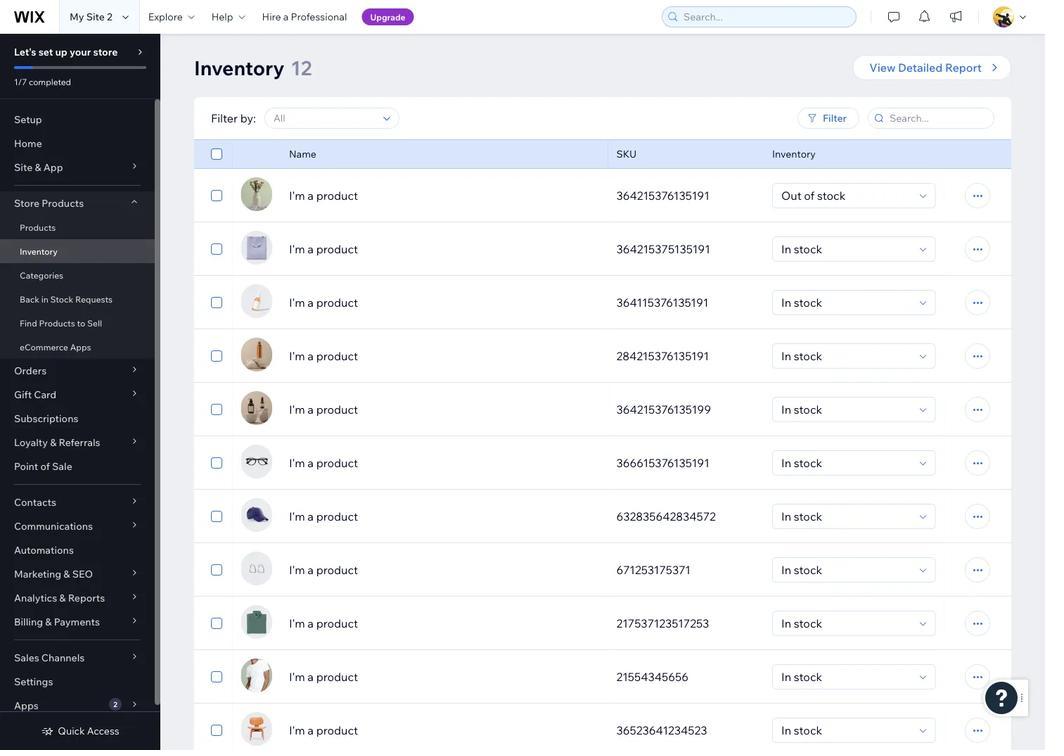Task type: locate. For each thing, give the bounding box(es) containing it.
1 i'm from the top
[[289, 189, 305, 203]]

0 vertical spatial site
[[86, 11, 105, 23]]

analytics
[[14, 592, 57, 604]]

8 i'm from the top
[[289, 563, 305, 577]]

& for billing
[[45, 616, 52, 628]]

1 vertical spatial 2
[[113, 700, 117, 709]]

home link
[[0, 132, 155, 155]]

0 vertical spatial search... field
[[680, 7, 852, 27]]

0 horizontal spatial search... field
[[680, 7, 852, 27]]

2 vertical spatial products
[[39, 318, 75, 328]]

billing
[[14, 616, 43, 628]]

product for 364215376135199
[[316, 402, 358, 417]]

sales
[[14, 652, 39, 664]]

36523641234523
[[617, 723, 707, 737]]

ecommerce
[[20, 342, 68, 352]]

Search... field
[[680, 7, 852, 27], [886, 108, 990, 128]]

products inside store products dropdown button
[[42, 197, 84, 209]]

1/7
[[14, 76, 27, 87]]

a for 21554345656
[[308, 670, 314, 684]]

product for 364215375135191
[[316, 242, 358, 256]]

product for 21554345656
[[316, 670, 358, 684]]

your
[[70, 46, 91, 58]]

7 product from the top
[[316, 509, 358, 523]]

products up products 'link'
[[42, 197, 84, 209]]

gift
[[14, 388, 32, 401]]

& right the loyalty
[[50, 436, 57, 449]]

a inside hire a professional link
[[283, 11, 289, 23]]

9 select field from the top
[[777, 611, 916, 635]]

3 i'm a product button from the top
[[289, 294, 600, 311]]

i'm a product for 671253175371
[[289, 563, 358, 577]]

products up ecommerce apps
[[39, 318, 75, 328]]

12
[[291, 55, 312, 80]]

1 horizontal spatial search... field
[[886, 108, 990, 128]]

i'm a product button for 366615376135191
[[289, 455, 600, 471]]

product for 366615376135191
[[316, 456, 358, 470]]

inventory up categories
[[20, 246, 58, 256]]

analytics & reports
[[14, 592, 105, 604]]

back in stock requests
[[20, 294, 113, 304]]

select field for 36523641234523
[[777, 718, 916, 742]]

9 i'm a product button from the top
[[289, 615, 600, 632]]

2 inside 'sidebar' element
[[113, 700, 117, 709]]

10 i'm a product button from the top
[[289, 668, 600, 685]]

3 product from the top
[[316, 296, 358, 310]]

2 up access
[[113, 700, 117, 709]]

i'm for 364115376135191
[[289, 296, 305, 310]]

1 horizontal spatial filter
[[823, 112, 847, 124]]

& left reports
[[59, 592, 66, 604]]

i'm a product button
[[289, 187, 600, 204], [289, 241, 600, 258], [289, 294, 600, 311], [289, 348, 600, 364], [289, 401, 600, 418], [289, 455, 600, 471], [289, 508, 600, 525], [289, 561, 600, 578], [289, 615, 600, 632], [289, 668, 600, 685], [289, 722, 600, 739]]

filter inside button
[[823, 112, 847, 124]]

automations link
[[0, 538, 155, 562]]

a for 632835642834572
[[308, 509, 314, 523]]

4 i'm a product from the top
[[289, 349, 358, 363]]

set
[[38, 46, 53, 58]]

& for marketing
[[64, 568, 70, 580]]

channels
[[41, 652, 85, 664]]

orders button
[[0, 359, 155, 383]]

seo
[[72, 568, 93, 580]]

1 product from the top
[[316, 189, 358, 203]]

0 horizontal spatial site
[[14, 161, 33, 173]]

3 select field from the top
[[777, 291, 916, 315]]

i'm for 632835642834572
[[289, 509, 305, 523]]

i'm
[[289, 189, 305, 203], [289, 242, 305, 256], [289, 296, 305, 310], [289, 349, 305, 363], [289, 402, 305, 417], [289, 456, 305, 470], [289, 509, 305, 523], [289, 563, 305, 577], [289, 616, 305, 630], [289, 670, 305, 684], [289, 723, 305, 737]]

0 horizontal spatial inventory
[[20, 246, 58, 256]]

9 product from the top
[[316, 616, 358, 630]]

7 i'm a product from the top
[[289, 509, 358, 523]]

& for site
[[35, 161, 41, 173]]

product for 36523641234523
[[316, 723, 358, 737]]

analytics & reports button
[[0, 586, 155, 610]]

site right my
[[86, 11, 105, 23]]

select field for 366615376135191
[[777, 451, 916, 475]]

products for store
[[42, 197, 84, 209]]

2 i'm from the top
[[289, 242, 305, 256]]

11 i'm from the top
[[289, 723, 305, 737]]

quick access button
[[41, 725, 119, 737]]

11 i'm a product button from the top
[[289, 722, 600, 739]]

a
[[283, 11, 289, 23], [308, 189, 314, 203], [308, 242, 314, 256], [308, 296, 314, 310], [308, 349, 314, 363], [308, 402, 314, 417], [308, 456, 314, 470], [308, 509, 314, 523], [308, 563, 314, 577], [308, 616, 314, 630], [308, 670, 314, 684], [308, 723, 314, 737]]

by:
[[240, 111, 256, 125]]

help button
[[203, 0, 254, 34]]

find products to sell link
[[0, 311, 155, 335]]

7 select field from the top
[[777, 504, 916, 528]]

marketing & seo
[[14, 568, 93, 580]]

inventory up filter by:
[[194, 55, 285, 80]]

1 vertical spatial products
[[20, 222, 56, 233]]

site inside site & app dropdown button
[[14, 161, 33, 173]]

apps down to
[[70, 342, 91, 352]]

11 i'm a product from the top
[[289, 723, 358, 737]]

site
[[86, 11, 105, 23], [14, 161, 33, 173]]

i'm a product for 21554345656
[[289, 670, 358, 684]]

stock
[[50, 294, 73, 304]]

364215375135191
[[617, 242, 710, 256]]

0 vertical spatial products
[[42, 197, 84, 209]]

sales channels button
[[0, 646, 155, 670]]

2 right my
[[107, 11, 112, 23]]

2 i'm a product from the top
[[289, 242, 358, 256]]

products down the store
[[20, 222, 56, 233]]

9 i'm a product from the top
[[289, 616, 358, 630]]

8 select field from the top
[[777, 558, 916, 582]]

setup link
[[0, 108, 155, 132]]

view
[[870, 61, 896, 75]]

10 select field from the top
[[777, 665, 916, 689]]

0 horizontal spatial filter
[[211, 111, 238, 125]]

1 i'm a product button from the top
[[289, 187, 600, 204]]

i'm a product button for 364215376135191
[[289, 187, 600, 204]]

contacts
[[14, 496, 56, 508]]

6 i'm from the top
[[289, 456, 305, 470]]

inventory down filter button on the right
[[773, 148, 816, 160]]

completed
[[29, 76, 71, 87]]

i'm a product for 36523641234523
[[289, 723, 358, 737]]

select field for 284215376135191
[[777, 344, 916, 368]]

i'm for 364215376135199
[[289, 402, 305, 417]]

professional
[[291, 11, 347, 23]]

store products button
[[0, 191, 155, 215]]

1 vertical spatial inventory
[[773, 148, 816, 160]]

5 i'm a product button from the top
[[289, 401, 600, 418]]

requests
[[75, 294, 113, 304]]

2 horizontal spatial inventory
[[773, 148, 816, 160]]

select field for 364115376135191
[[777, 291, 916, 315]]

gift card button
[[0, 383, 155, 407]]

None checkbox
[[211, 241, 222, 258], [211, 508, 222, 525], [211, 241, 222, 258], [211, 508, 222, 525]]

None checkbox
[[211, 146, 222, 163], [211, 187, 222, 204], [211, 294, 222, 311], [211, 348, 222, 364], [211, 401, 222, 418], [211, 455, 222, 471], [211, 561, 222, 578], [211, 615, 222, 632], [211, 668, 222, 685], [211, 722, 222, 739], [211, 146, 222, 163], [211, 187, 222, 204], [211, 294, 222, 311], [211, 348, 222, 364], [211, 401, 222, 418], [211, 455, 222, 471], [211, 561, 222, 578], [211, 615, 222, 632], [211, 668, 222, 685], [211, 722, 222, 739]]

products inside products 'link'
[[20, 222, 56, 233]]

select field for 364215375135191
[[777, 237, 916, 261]]

settings
[[14, 675, 53, 688]]

366615376135191
[[617, 456, 710, 470]]

view detailed report button
[[853, 55, 1012, 80]]

store
[[93, 46, 118, 58]]

Select field
[[777, 184, 916, 208], [777, 237, 916, 261], [777, 291, 916, 315], [777, 344, 916, 368], [777, 398, 916, 421], [777, 451, 916, 475], [777, 504, 916, 528], [777, 558, 916, 582], [777, 611, 916, 635], [777, 665, 916, 689], [777, 718, 916, 742]]

6 product from the top
[[316, 456, 358, 470]]

21554345656
[[617, 670, 689, 684]]

site & app button
[[0, 155, 155, 179]]

9 i'm from the top
[[289, 616, 305, 630]]

1 horizontal spatial 2
[[113, 700, 117, 709]]

8 product from the top
[[316, 563, 358, 577]]

0 vertical spatial apps
[[70, 342, 91, 352]]

7 i'm from the top
[[289, 509, 305, 523]]

subscriptions link
[[0, 407, 155, 431]]

i'm a product for 217537123517253
[[289, 616, 358, 630]]

8 i'm a product button from the top
[[289, 561, 600, 578]]

& right billing
[[45, 616, 52, 628]]

2 select field from the top
[[777, 237, 916, 261]]

subscriptions
[[14, 412, 78, 425]]

products inside find products to sell link
[[39, 318, 75, 328]]

&
[[35, 161, 41, 173], [50, 436, 57, 449], [64, 568, 70, 580], [59, 592, 66, 604], [45, 616, 52, 628]]

5 i'm a product from the top
[[289, 402, 358, 417]]

inventory inside 'sidebar' element
[[20, 246, 58, 256]]

i'm for 366615376135191
[[289, 456, 305, 470]]

8 i'm a product from the top
[[289, 563, 358, 577]]

filter for filter
[[823, 112, 847, 124]]

select field for 364215376135191
[[777, 184, 916, 208]]

product for 671253175371
[[316, 563, 358, 577]]

4 product from the top
[[316, 349, 358, 363]]

2 product from the top
[[316, 242, 358, 256]]

10 i'm from the top
[[289, 670, 305, 684]]

10 i'm a product from the top
[[289, 670, 358, 684]]

5 i'm from the top
[[289, 402, 305, 417]]

All field
[[269, 108, 379, 128]]

i'm a product button for 632835642834572
[[289, 508, 600, 525]]

5 select field from the top
[[777, 398, 916, 421]]

0 vertical spatial inventory
[[194, 55, 285, 80]]

products
[[42, 197, 84, 209], [20, 222, 56, 233], [39, 318, 75, 328]]

4 select field from the top
[[777, 344, 916, 368]]

apps down settings
[[14, 699, 39, 712]]

back
[[20, 294, 39, 304]]

in
[[41, 294, 48, 304]]

1 vertical spatial site
[[14, 161, 33, 173]]

site down home
[[14, 161, 33, 173]]

7 i'm a product button from the top
[[289, 508, 600, 525]]

i'm for 36523641234523
[[289, 723, 305, 737]]

0 horizontal spatial apps
[[14, 699, 39, 712]]

& left seo
[[64, 568, 70, 580]]

& left app
[[35, 161, 41, 173]]

11 select field from the top
[[777, 718, 916, 742]]

i'm a product for 632835642834572
[[289, 509, 358, 523]]

1 vertical spatial apps
[[14, 699, 39, 712]]

364115376135191
[[617, 296, 709, 310]]

4 i'm a product button from the top
[[289, 348, 600, 364]]

home
[[14, 137, 42, 150]]

i'm a product
[[289, 189, 358, 203], [289, 242, 358, 256], [289, 296, 358, 310], [289, 349, 358, 363], [289, 402, 358, 417], [289, 456, 358, 470], [289, 509, 358, 523], [289, 563, 358, 577], [289, 616, 358, 630], [289, 670, 358, 684], [289, 723, 358, 737]]

217537123517253
[[617, 616, 709, 630]]

2 i'm a product button from the top
[[289, 241, 600, 258]]

0 horizontal spatial 2
[[107, 11, 112, 23]]

sales channels
[[14, 652, 85, 664]]

a for 364115376135191
[[308, 296, 314, 310]]

filter for filter by:
[[211, 111, 238, 125]]

of
[[40, 460, 50, 472]]

communications button
[[0, 514, 155, 538]]

3 i'm a product from the top
[[289, 296, 358, 310]]

5 product from the top
[[316, 402, 358, 417]]

6 i'm a product from the top
[[289, 456, 358, 470]]

10 product from the top
[[316, 670, 358, 684]]

1 i'm a product from the top
[[289, 189, 358, 203]]

6 select field from the top
[[777, 451, 916, 475]]

inventory
[[194, 55, 285, 80], [773, 148, 816, 160], [20, 246, 58, 256]]

1 select field from the top
[[777, 184, 916, 208]]

4 i'm from the top
[[289, 349, 305, 363]]

i'm a product button for 364215375135191
[[289, 241, 600, 258]]

sidebar element
[[0, 34, 160, 750]]

i'm a product for 364215375135191
[[289, 242, 358, 256]]

product
[[316, 189, 358, 203], [316, 242, 358, 256], [316, 296, 358, 310], [316, 349, 358, 363], [316, 402, 358, 417], [316, 456, 358, 470], [316, 509, 358, 523], [316, 563, 358, 577], [316, 616, 358, 630], [316, 670, 358, 684], [316, 723, 358, 737]]

detailed
[[899, 61, 943, 75]]

select field for 364215376135199
[[777, 398, 916, 421]]

apps
[[70, 342, 91, 352], [14, 699, 39, 712]]

364215376135191
[[617, 189, 710, 203]]

gift card
[[14, 388, 56, 401]]

filter button
[[798, 108, 860, 129]]

settings link
[[0, 670, 155, 694]]

point of sale
[[14, 460, 72, 472]]

6 i'm a product button from the top
[[289, 455, 600, 471]]

11 product from the top
[[316, 723, 358, 737]]

2 vertical spatial inventory
[[20, 246, 58, 256]]

hire a professional link
[[254, 0, 356, 34]]

3 i'm from the top
[[289, 296, 305, 310]]



Task type: describe. For each thing, give the bounding box(es) containing it.
marketing & seo button
[[0, 562, 155, 586]]

671253175371
[[617, 563, 691, 577]]

billing & payments
[[14, 616, 100, 628]]

i'm a product button for 217537123517253
[[289, 615, 600, 632]]

name
[[289, 148, 317, 160]]

products for find
[[39, 318, 75, 328]]

a for 364215376135199
[[308, 402, 314, 417]]

categories link
[[0, 263, 155, 287]]

select field for 21554345656
[[777, 665, 916, 689]]

select field for 671253175371
[[777, 558, 916, 582]]

i'm a product for 366615376135191
[[289, 456, 358, 470]]

ecommerce apps link
[[0, 335, 155, 359]]

products link
[[0, 215, 155, 239]]

a for 671253175371
[[308, 563, 314, 577]]

back in stock requests link
[[0, 287, 155, 311]]

1 horizontal spatial site
[[86, 11, 105, 23]]

point
[[14, 460, 38, 472]]

i'm a product for 364115376135191
[[289, 296, 358, 310]]

i'm for 284215376135191
[[289, 349, 305, 363]]

i'm a product for 364215376135199
[[289, 402, 358, 417]]

marketing
[[14, 568, 61, 580]]

a for 364215376135191
[[308, 189, 314, 203]]

i'm a product button for 364215376135199
[[289, 401, 600, 418]]

point of sale link
[[0, 455, 155, 478]]

hire
[[262, 11, 281, 23]]

orders
[[14, 364, 47, 377]]

payments
[[54, 616, 100, 628]]

automations
[[14, 544, 74, 556]]

product for 364115376135191
[[316, 296, 358, 310]]

i'm a product button for 671253175371
[[289, 561, 600, 578]]

i'm for 21554345656
[[289, 670, 305, 684]]

filter by:
[[211, 111, 256, 125]]

my site 2
[[70, 11, 112, 23]]

i'm a product for 364215376135191
[[289, 189, 358, 203]]

product for 632835642834572
[[316, 509, 358, 523]]

reports
[[68, 592, 105, 604]]

quick access
[[58, 725, 119, 737]]

upgrade button
[[362, 8, 414, 25]]

store
[[14, 197, 39, 209]]

364215376135199
[[617, 402, 711, 417]]

loyalty & referrals
[[14, 436, 100, 449]]

referrals
[[59, 436, 100, 449]]

product for 217537123517253
[[316, 616, 358, 630]]

setup
[[14, 113, 42, 126]]

select field for 217537123517253
[[777, 611, 916, 635]]

i'm a product for 284215376135191
[[289, 349, 358, 363]]

view detailed report
[[870, 61, 982, 75]]

& for loyalty
[[50, 436, 57, 449]]

sku
[[617, 148, 637, 160]]

1 vertical spatial search... field
[[886, 108, 990, 128]]

i'm for 364215376135191
[[289, 189, 305, 203]]

ecommerce apps
[[20, 342, 91, 352]]

i'm for 364215375135191
[[289, 242, 305, 256]]

632835642834572
[[617, 509, 716, 523]]

find
[[20, 318, 37, 328]]

upgrade
[[370, 12, 406, 22]]

& for analytics
[[59, 592, 66, 604]]

sell
[[87, 318, 102, 328]]

report
[[946, 61, 982, 75]]

contacts button
[[0, 490, 155, 514]]

store products
[[14, 197, 84, 209]]

1/7 completed
[[14, 76, 71, 87]]

product for 284215376135191
[[316, 349, 358, 363]]

i'm for 217537123517253
[[289, 616, 305, 630]]

categories
[[20, 270, 63, 280]]

site & app
[[14, 161, 63, 173]]

app
[[43, 161, 63, 173]]

inventory 12
[[194, 55, 312, 80]]

1 horizontal spatial inventory
[[194, 55, 285, 80]]

284215376135191
[[617, 349, 709, 363]]

my
[[70, 11, 84, 23]]

up
[[55, 46, 67, 58]]

i'm a product button for 21554345656
[[289, 668, 600, 685]]

a for 366615376135191
[[308, 456, 314, 470]]

a for 36523641234523
[[308, 723, 314, 737]]

access
[[87, 725, 119, 737]]

hire a professional
[[262, 11, 347, 23]]

0 vertical spatial 2
[[107, 11, 112, 23]]

1 horizontal spatial apps
[[70, 342, 91, 352]]

to
[[77, 318, 85, 328]]

find products to sell
[[20, 318, 102, 328]]

card
[[34, 388, 56, 401]]

loyalty
[[14, 436, 48, 449]]

quick
[[58, 725, 85, 737]]

a for 284215376135191
[[308, 349, 314, 363]]

explore
[[148, 11, 183, 23]]

product for 364215376135191
[[316, 189, 358, 203]]

i'm a product button for 36523641234523
[[289, 722, 600, 739]]

communications
[[14, 520, 93, 532]]

i'm a product button for 284215376135191
[[289, 348, 600, 364]]

i'm for 671253175371
[[289, 563, 305, 577]]

inventory link
[[0, 239, 155, 263]]

a for 364215375135191
[[308, 242, 314, 256]]

a for 217537123517253
[[308, 616, 314, 630]]

let's set up your store
[[14, 46, 118, 58]]

let's
[[14, 46, 36, 58]]

i'm a product button for 364115376135191
[[289, 294, 600, 311]]

select field for 632835642834572
[[777, 504, 916, 528]]

sale
[[52, 460, 72, 472]]



Task type: vqa. For each thing, say whether or not it's contained in the screenshot.
364115376135191
yes



